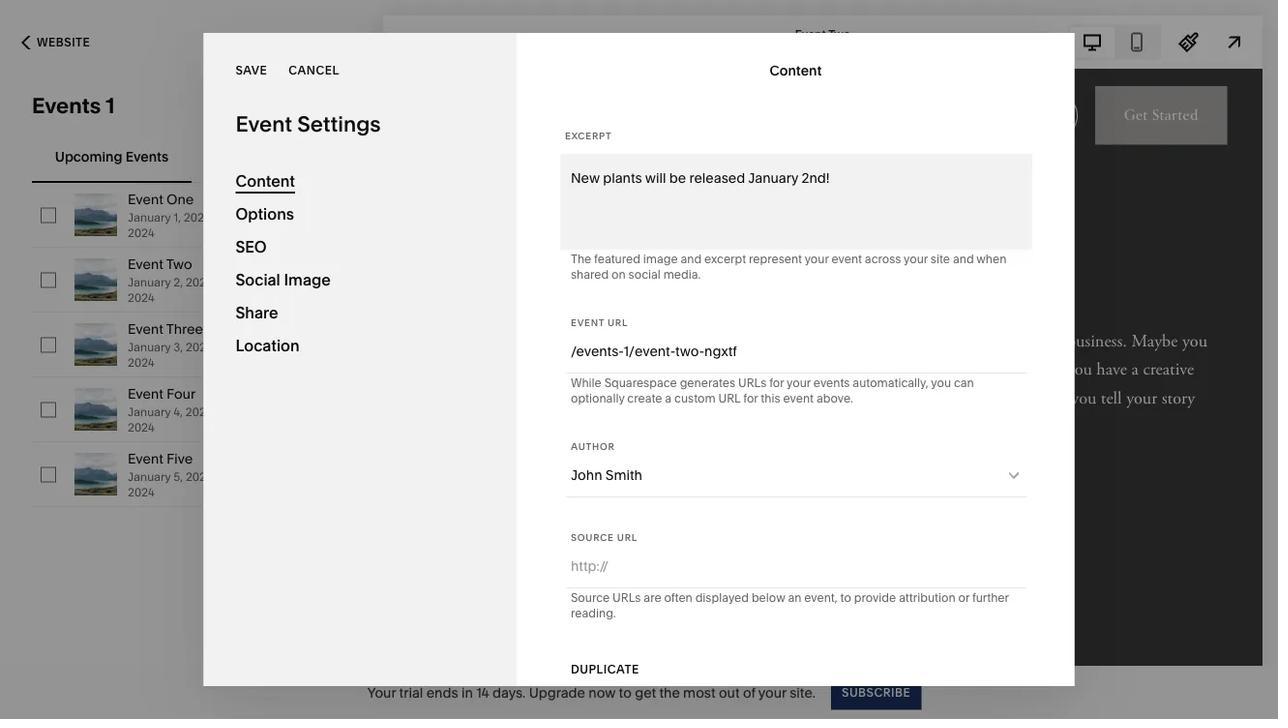 Task type: describe. For each thing, give the bounding box(es) containing it.
event for event two
[[795, 27, 826, 41]]

cancel button
[[289, 53, 339, 88]]

location
[[236, 336, 300, 355]]

event for event five january 5, 2024 — december 4, 2024
[[128, 451, 163, 467]]

duplicate button
[[571, 652, 639, 687]]

source for source urls are often displayed below an event, to provide attribution or further reading.
[[571, 591, 609, 605]]

your left site
[[904, 252, 928, 266]]

website button
[[0, 21, 112, 64]]

site
[[930, 252, 950, 266]]

will
[[645, 170, 666, 186]]

duplicate
[[571, 662, 639, 677]]

social image
[[236, 270, 331, 289]]

0 vertical spatial content
[[770, 62, 822, 78]]

source url
[[571, 531, 637, 543]]

14
[[476, 684, 489, 701]]

on
[[611, 268, 625, 282]]

event two
[[795, 27, 851, 41]]

january for two
[[128, 275, 171, 289]]

social image link
[[236, 263, 485, 296]]

excerpt
[[704, 252, 746, 266]]

released
[[689, 170, 745, 186]]

december for five
[[229, 470, 287, 484]]

out
[[719, 684, 740, 701]]

save button
[[236, 53, 267, 88]]

trial
[[399, 684, 423, 701]]

john smith
[[571, 467, 642, 483]]

— for two
[[215, 275, 226, 289]]

an
[[788, 591, 801, 605]]

squarespace
[[604, 376, 677, 390]]

january for five
[[128, 470, 171, 484]]

event for event settings
[[236, 111, 292, 137]]

/events-
[[571, 343, 623, 360]]

url for event url
[[607, 316, 628, 328]]

upcoming events tab list
[[32, 130, 351, 183]]

/events-1/ text field
[[634, 330, 1022, 373]]

events 1
[[32, 92, 115, 119]]

settings
[[297, 111, 381, 137]]

Source URL text field
[[571, 545, 1022, 587]]

a
[[665, 391, 671, 406]]

your right the represent
[[804, 252, 829, 266]]

image
[[284, 270, 331, 289]]

2 1, from the left
[[288, 211, 296, 225]]

content link
[[236, 165, 485, 197]]

event url
[[571, 316, 628, 328]]

provide
[[854, 591, 896, 605]]

event four january 4, 2024 — december 2, 2024
[[128, 386, 299, 435]]

event,
[[804, 591, 837, 605]]

source urls are often displayed below an event, to provide attribution or further reading.
[[571, 591, 1009, 620]]

1 and from the left
[[680, 252, 701, 266]]

below
[[751, 591, 785, 605]]

be
[[669, 170, 686, 186]]

5,
[[174, 470, 183, 484]]

your inside while squarespace generates urls for your events automatically, you can optionally create a custom url for this event above.
[[786, 376, 811, 390]]

event three january 3, 2024 — december 3, 2024
[[128, 321, 300, 370]]

your trial ends in 14 days. upgrade now to get the most out of your site.
[[368, 684, 816, 701]]

your
[[368, 684, 396, 701]]

event for event three january 3, 2024 — december 3, 2024
[[128, 321, 163, 337]]

30,
[[290, 275, 306, 289]]

now
[[589, 684, 616, 701]]

save
[[236, 63, 267, 77]]

november
[[229, 275, 287, 289]]

custom
[[674, 391, 715, 406]]

2nd!
[[801, 170, 830, 186]]

event for event url
[[571, 316, 604, 328]]

often
[[664, 591, 692, 605]]

excerpt
[[565, 130, 612, 141]]

upcoming events button
[[38, 130, 186, 183]]

december for four
[[229, 405, 287, 419]]

john smith button
[[560, 453, 1032, 497]]

options
[[236, 204, 294, 223]]

url inside while squarespace generates urls for your events automatically, you can optionally create a custom url for this event above.
[[718, 391, 740, 406]]

december for one
[[227, 211, 285, 225]]

january inside event settings 'dialog'
[[748, 170, 798, 186]]

4, inside event four january 4, 2024 — december 2, 2024
[[174, 405, 183, 419]]

the featured image and excerpt represent your event across your site and when shared on social media.
[[571, 252, 1006, 282]]

2, inside event two january 2, 2024 — november 30, 2024
[[174, 275, 183, 289]]

author
[[571, 440, 615, 452]]

above.
[[816, 391, 853, 406]]

share
[[236, 303, 278, 322]]

when
[[976, 252, 1006, 266]]

represent
[[749, 252, 802, 266]]

event two january 2, 2024 — november 30, 2024
[[128, 256, 306, 305]]

cancel
[[289, 63, 339, 77]]

your right of
[[759, 684, 787, 701]]

seo
[[236, 237, 267, 256]]

of
[[743, 684, 756, 701]]

— for three
[[215, 340, 226, 354]]

new plants will be released january 2nd!
[[571, 170, 830, 186]]

event for event one january 1, 2024 — december 1, 2024
[[128, 191, 163, 208]]



Task type: locate. For each thing, give the bounding box(es) containing it.
1 horizontal spatial two
[[829, 27, 851, 41]]

1 3, from the left
[[174, 340, 183, 354]]

— inside event one january 1, 2024 — december 1, 2024
[[213, 211, 224, 225]]

seo link
[[236, 230, 485, 263]]

— for four
[[215, 405, 226, 419]]

content up options
[[236, 171, 295, 190]]

december up the seo
[[227, 211, 285, 225]]

while
[[571, 376, 601, 390]]

0 vertical spatial 4,
[[174, 405, 183, 419]]

five
[[167, 451, 193, 467]]

event inside event four january 4, 2024 — december 2, 2024
[[128, 386, 163, 402]]

january inside event one january 1, 2024 — december 1, 2024
[[128, 211, 171, 225]]

2, inside event four january 4, 2024 — december 2, 2024
[[290, 405, 299, 419]]

1 vertical spatial content
[[236, 171, 295, 190]]

reading.
[[571, 606, 616, 620]]

event
[[795, 27, 826, 41], [236, 111, 292, 137], [128, 191, 163, 208], [128, 256, 163, 272], [571, 316, 604, 328], [128, 321, 163, 337], [128, 386, 163, 402], [128, 451, 163, 467]]

0 vertical spatial source
[[571, 531, 614, 543]]

december inside event one january 1, 2024 — december 1, 2024
[[227, 211, 285, 225]]

0 vertical spatial two
[[829, 27, 851, 41]]

event settings dialog
[[204, 0, 1075, 693]]

january for three
[[128, 340, 171, 354]]

options link
[[236, 197, 485, 230]]

1 vertical spatial event
[[783, 391, 813, 406]]

two for event two
[[829, 27, 851, 41]]

event inside while squarespace generates urls for your events automatically, you can optionally create a custom url for this event above.
[[783, 391, 813, 406]]

january
[[748, 170, 798, 186], [128, 211, 171, 225], [128, 275, 171, 289], [128, 340, 171, 354], [128, 405, 171, 419], [128, 470, 171, 484]]

0 horizontal spatial two
[[166, 256, 192, 272]]

1/
[[623, 343, 634, 360]]

3, down three
[[174, 340, 183, 354]]

in
[[462, 684, 473, 701]]

event inside the event three january 3, 2024 — december 3, 2024
[[128, 321, 163, 337]]

event inside event two january 2, 2024 — november 30, 2024
[[128, 256, 163, 272]]

image
[[643, 252, 678, 266]]

december
[[227, 211, 285, 225], [229, 340, 288, 354], [229, 405, 287, 419], [229, 470, 287, 484]]

1, down one
[[174, 211, 181, 225]]

december right 5,
[[229, 470, 287, 484]]

0 vertical spatial to
[[840, 591, 851, 605]]

source down john
[[571, 531, 614, 543]]

january for one
[[128, 211, 171, 225]]

1 horizontal spatial 2,
[[290, 405, 299, 419]]

event inside event five january 5, 2024 — december 4, 2024
[[128, 451, 163, 467]]

content down the event two
[[770, 62, 822, 78]]

1
[[106, 92, 115, 119]]

generates
[[680, 376, 735, 390]]

further
[[972, 591, 1009, 605]]

1 vertical spatial source
[[571, 591, 609, 605]]

source inside source urls are often displayed below an event, to provide attribution or further reading.
[[571, 591, 609, 605]]

url
[[607, 316, 628, 328], [718, 391, 740, 406], [617, 531, 637, 543]]

plants
[[603, 170, 642, 186]]

days.
[[493, 684, 526, 701]]

tab list
[[1070, 27, 1159, 58]]

— inside event five january 5, 2024 — december 4, 2024
[[215, 470, 226, 484]]

1 horizontal spatial for
[[769, 376, 784, 390]]

0 horizontal spatial and
[[680, 252, 701, 266]]

january inside event four january 4, 2024 — december 2, 2024
[[128, 405, 171, 419]]

to for now
[[619, 684, 632, 701]]

2, down the location
[[290, 405, 299, 419]]

event one january 1, 2024 — december 1, 2024
[[128, 191, 296, 240]]

urls inside while squarespace generates urls for your events automatically, you can optionally create a custom url for this event above.
[[738, 376, 766, 390]]

for up this
[[769, 376, 784, 390]]

january down four
[[128, 405, 171, 419]]

january inside event five january 5, 2024 — december 4, 2024
[[128, 470, 171, 484]]

your
[[804, 252, 829, 266], [904, 252, 928, 266], [786, 376, 811, 390], [759, 684, 787, 701]]

urls
[[738, 376, 766, 390], [612, 591, 641, 605]]

two for event two january 2, 2024 — november 30, 2024
[[166, 256, 192, 272]]

— inside event four january 4, 2024 — december 2, 2024
[[215, 405, 226, 419]]

displayed
[[695, 591, 749, 605]]

url for source url
[[617, 531, 637, 543]]

0 vertical spatial events
[[32, 92, 101, 119]]

1 1, from the left
[[174, 211, 181, 225]]

1 vertical spatial 2,
[[290, 405, 299, 419]]

0 horizontal spatial event
[[783, 391, 813, 406]]

get
[[635, 684, 656, 701]]

location link
[[236, 329, 485, 362]]

most
[[683, 684, 716, 701]]

— right 5,
[[215, 470, 226, 484]]

to
[[840, 591, 851, 605], [619, 684, 632, 701]]

across
[[865, 252, 901, 266]]

to inside source urls are often displayed below an event, to provide attribution or further reading.
[[840, 591, 851, 605]]

0 horizontal spatial 1,
[[174, 211, 181, 225]]

0 horizontal spatial 4,
[[174, 405, 183, 419]]

2 vertical spatial url
[[617, 531, 637, 543]]

1 vertical spatial urls
[[612, 591, 641, 605]]

and up media. in the top of the page
[[680, 252, 701, 266]]

/events-1/
[[571, 343, 634, 360]]

1, up social image
[[288, 211, 296, 225]]

events up one
[[126, 148, 169, 165]]

0 vertical spatial for
[[769, 376, 784, 390]]

0 horizontal spatial urls
[[612, 591, 641, 605]]

can
[[954, 376, 974, 390]]

0 horizontal spatial to
[[619, 684, 632, 701]]

4, inside event five january 5, 2024 — december 4, 2024
[[290, 470, 299, 484]]

your left events
[[786, 376, 811, 390]]

1 horizontal spatial content
[[770, 62, 822, 78]]

events left 1
[[32, 92, 101, 119]]

are
[[643, 591, 661, 605]]

— inside event two january 2, 2024 — november 30, 2024
[[215, 275, 226, 289]]

event inside event one january 1, 2024 — december 1, 2024
[[128, 191, 163, 208]]

event for event four january 4, 2024 — december 2, 2024
[[128, 386, 163, 402]]

website
[[37, 35, 90, 49]]

site.
[[790, 684, 816, 701]]

december down the share on the top of the page
[[229, 340, 288, 354]]

0 horizontal spatial 2,
[[174, 275, 183, 289]]

january inside the event three january 3, 2024 — december 3, 2024
[[128, 340, 171, 354]]

0 horizontal spatial content
[[236, 171, 295, 190]]

— inside the event three january 3, 2024 — december 3, 2024
[[215, 340, 226, 354]]

row group containing event one
[[0, 183, 383, 507]]

1 horizontal spatial 1,
[[288, 211, 296, 225]]

share link
[[236, 296, 485, 329]]

social
[[628, 268, 660, 282]]

one
[[167, 191, 194, 208]]

url up 1/
[[607, 316, 628, 328]]

1 vertical spatial to
[[619, 684, 632, 701]]

1 horizontal spatial and
[[953, 252, 974, 266]]

— left social
[[215, 275, 226, 289]]

john
[[571, 467, 602, 483]]

the
[[571, 252, 591, 266]]

to right event,
[[840, 591, 851, 605]]

1 horizontal spatial event
[[831, 252, 862, 266]]

1 horizontal spatial 4,
[[290, 470, 299, 484]]

2,
[[174, 275, 183, 289], [290, 405, 299, 419]]

to left get in the bottom of the page
[[619, 684, 632, 701]]

you
[[931, 376, 951, 390]]

events
[[32, 92, 101, 119], [126, 148, 169, 165]]

source
[[571, 531, 614, 543], [571, 591, 609, 605]]

0 horizontal spatial events
[[32, 92, 101, 119]]

2, up three
[[174, 275, 183, 289]]

january inside event two january 2, 2024 — november 30, 2024
[[128, 275, 171, 289]]

1 horizontal spatial 3,
[[290, 340, 300, 354]]

event for event two january 2, 2024 — november 30, 2024
[[128, 256, 163, 272]]

3, down 30,
[[290, 340, 300, 354]]

to for event,
[[840, 591, 851, 605]]

content
[[770, 62, 822, 78], [236, 171, 295, 190]]

1 source from the top
[[571, 531, 614, 543]]

1 vertical spatial for
[[743, 391, 758, 406]]

row group
[[0, 183, 383, 507]]

january for four
[[128, 405, 171, 419]]

— for one
[[213, 211, 224, 225]]

urls left the are
[[612, 591, 641, 605]]

— left the location
[[215, 340, 226, 354]]

— left options
[[213, 211, 224, 225]]

1 vertical spatial url
[[718, 391, 740, 406]]

2 3, from the left
[[290, 340, 300, 354]]

attribution
[[899, 591, 955, 605]]

event
[[831, 252, 862, 266], [783, 391, 813, 406]]

social
[[236, 270, 280, 289]]

december for three
[[229, 340, 288, 354]]

0 vertical spatial event
[[831, 252, 862, 266]]

0 horizontal spatial for
[[743, 391, 758, 406]]

this
[[761, 391, 780, 406]]

1 vertical spatial events
[[126, 148, 169, 165]]

two inside event two january 2, 2024 — november 30, 2024
[[166, 256, 192, 272]]

0 vertical spatial url
[[607, 316, 628, 328]]

upcoming events
[[55, 148, 169, 165]]

1 vertical spatial two
[[166, 256, 192, 272]]

upcoming
[[55, 148, 122, 165]]

january left 5,
[[128, 470, 171, 484]]

content inside content link
[[236, 171, 295, 190]]

january down three
[[128, 340, 171, 354]]

the
[[659, 684, 680, 701]]

events
[[813, 376, 850, 390]]

create
[[627, 391, 662, 406]]

smith
[[605, 467, 642, 483]]

url down smith
[[617, 531, 637, 543]]

event right this
[[783, 391, 813, 406]]

december down the location
[[229, 405, 287, 419]]

december inside the event three january 3, 2024 — december 3, 2024
[[229, 340, 288, 354]]

— for five
[[215, 470, 226, 484]]

event settings
[[236, 111, 381, 137]]

events inside button
[[126, 148, 169, 165]]

urls up this
[[738, 376, 766, 390]]

chevron small down light icon image
[[1006, 467, 1022, 483]]

url down generates
[[718, 391, 740, 406]]

featured
[[594, 252, 640, 266]]

automatically,
[[853, 376, 928, 390]]

or
[[958, 591, 969, 605]]

upgrade
[[529, 684, 586, 701]]

1,
[[174, 211, 181, 225], [288, 211, 296, 225]]

january up three
[[128, 275, 171, 289]]

2 source from the top
[[571, 591, 609, 605]]

urls inside source urls are often displayed below an event, to provide attribution or further reading.
[[612, 591, 641, 605]]

event inside the featured image and excerpt represent your event across your site and when shared on social media.
[[831, 252, 862, 266]]

january left 2nd!
[[748, 170, 798, 186]]

— up event five january 5, 2024 — december 4, 2024
[[215, 405, 226, 419]]

2 and from the left
[[953, 252, 974, 266]]

december inside event four january 4, 2024 — december 2, 2024
[[229, 405, 287, 419]]

source up the reading.
[[571, 591, 609, 605]]

ends
[[427, 684, 458, 701]]

1 horizontal spatial to
[[840, 591, 851, 605]]

0 horizontal spatial 3,
[[174, 340, 183, 354]]

1 vertical spatial 4,
[[290, 470, 299, 484]]

source for source url
[[571, 531, 614, 543]]

december inside event five january 5, 2024 — december 4, 2024
[[229, 470, 287, 484]]

optionally
[[571, 391, 624, 406]]

and right site
[[953, 252, 974, 266]]

for left this
[[743, 391, 758, 406]]

event left across
[[831, 252, 862, 266]]

0 vertical spatial urls
[[738, 376, 766, 390]]

january down one
[[128, 211, 171, 225]]

1 horizontal spatial events
[[126, 148, 169, 165]]

1 horizontal spatial urls
[[738, 376, 766, 390]]

0 vertical spatial 2,
[[174, 275, 183, 289]]

four
[[167, 386, 196, 402]]



Task type: vqa. For each thing, say whether or not it's contained in the screenshot.
some corresponding to Selling Tools
no



